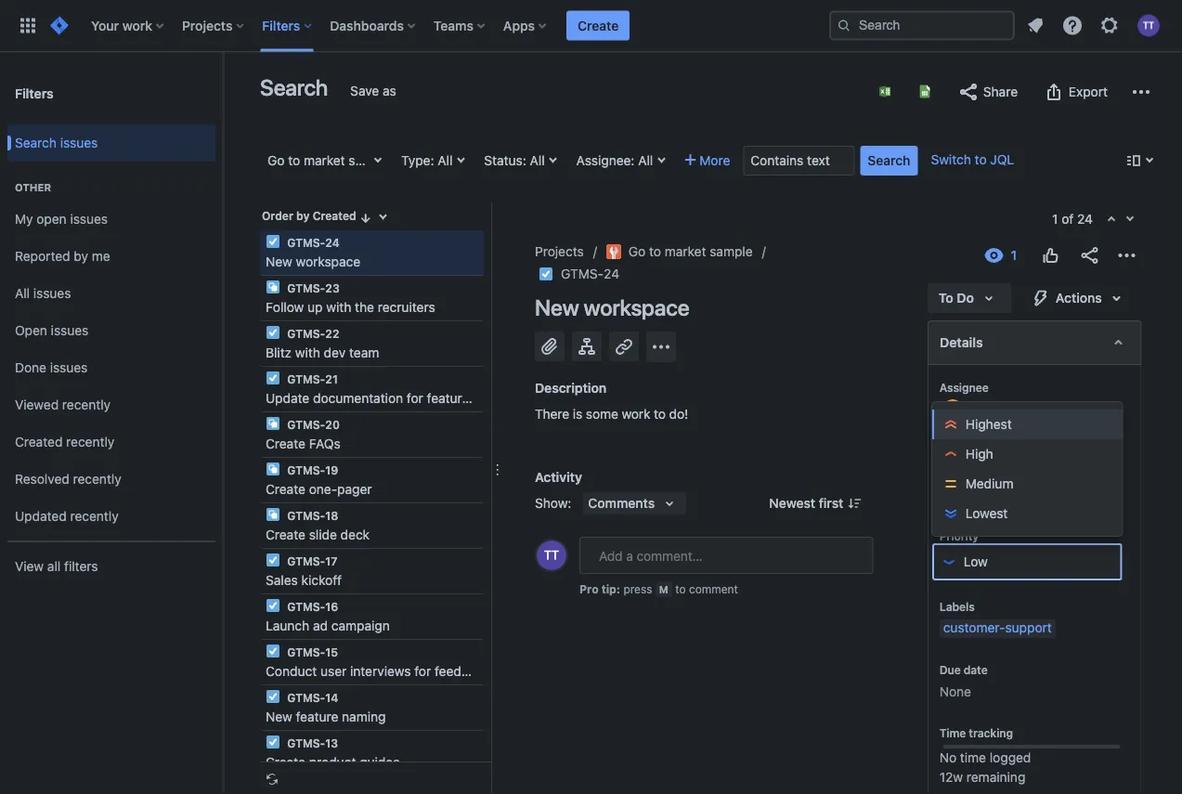 Task type: vqa. For each thing, say whether or not it's contained in the screenshot.


Task type: describe. For each thing, give the bounding box(es) containing it.
interviews
[[350, 664, 411, 679]]

1 horizontal spatial created
[[313, 210, 356, 223]]

resolved recently link
[[7, 461, 216, 498]]

m
[[660, 584, 669, 596]]

primary element
[[11, 0, 830, 52]]

date
[[964, 663, 988, 676]]

launch
[[266, 618, 310, 634]]

more button
[[678, 146, 738, 176]]

tip:
[[602, 583, 621, 596]]

1 horizontal spatial feature
[[427, 391, 470, 406]]

add a child issue image
[[576, 335, 598, 358]]

1 vertical spatial workspace
[[584, 295, 690, 321]]

resolved recently
[[15, 472, 121, 487]]

0 vertical spatial for
[[407, 391, 424, 406]]

19
[[326, 464, 339, 477]]

market inside dropdown button
[[304, 153, 345, 168]]

gtms- for create one-pager
[[287, 464, 326, 477]]

create product guides
[[266, 755, 400, 770]]

to left jql at the top right
[[975, 152, 987, 167]]

help image
[[1062, 14, 1084, 37]]

work inside your work popup button
[[122, 18, 152, 33]]

there
[[535, 407, 570, 422]]

there is some work to do!
[[535, 407, 689, 422]]

the
[[355, 300, 374, 315]]

type: all
[[401, 153, 453, 168]]

open
[[37, 211, 67, 227]]

1 vertical spatial for
[[415, 664, 431, 679]]

pro tip: press m to comment
[[580, 583, 739, 596]]

user
[[321, 664, 347, 679]]

actions image
[[1116, 244, 1138, 267]]

viewed recently link
[[7, 387, 216, 424]]

highest
[[966, 417, 1012, 432]]

open issues
[[15, 323, 89, 338]]

details
[[940, 335, 983, 350]]

view all filters link
[[7, 548, 216, 585]]

open in google sheets image
[[918, 84, 933, 99]]

customer-
[[943, 620, 1005, 636]]

save as
[[350, 83, 397, 98]]

team
[[349, 345, 379, 361]]

order
[[262, 210, 294, 223]]

1 of 24
[[1053, 211, 1094, 227]]

switch to jql
[[931, 152, 1015, 167]]

notifications image
[[1025, 14, 1047, 37]]

settings image
[[1099, 14, 1122, 37]]

time
[[940, 727, 966, 740]]

new feature naming
[[266, 709, 386, 725]]

assignee:
[[577, 153, 635, 168]]

Search field
[[830, 11, 1016, 40]]

all inside other group
[[15, 286, 30, 301]]

follow
[[266, 300, 304, 315]]

recently for resolved recently
[[73, 472, 121, 487]]

0 vertical spatial new workspace
[[266, 254, 361, 269]]

update
[[266, 391, 310, 406]]

your profile and settings image
[[1138, 14, 1161, 37]]

time
[[960, 750, 986, 766]]

task image for launch ad campaign
[[266, 598, 281, 613]]

status:
[[484, 153, 527, 168]]

done issues
[[15, 360, 88, 375]]

activity
[[535, 470, 583, 485]]

gtms-23
[[284, 282, 340, 295]]

lowest
[[966, 506, 1008, 521]]

task image for blitz with dev team
[[266, 325, 281, 340]]

reported by me
[[15, 249, 110, 264]]

recruiters
[[378, 300, 435, 315]]

go to market sample button
[[260, 146, 392, 176]]

follow up with the recruiters
[[266, 300, 435, 315]]

gtms- for update documentation for feature update
[[287, 373, 326, 386]]

projects for the projects link
[[535, 244, 584, 259]]

1 horizontal spatial market
[[665, 244, 707, 259]]

task image for new feature naming
[[266, 689, 281, 704]]

new for gtms-24
[[266, 254, 292, 269]]

apps button
[[498, 11, 554, 40]]

assign
[[940, 430, 980, 445]]

one-
[[309, 482, 337, 497]]

issues right the open
[[70, 211, 108, 227]]

link issues, web pages, and more image
[[613, 335, 636, 358]]

support
[[1005, 620, 1052, 636]]

create for create one-pager
[[266, 482, 306, 497]]

0 horizontal spatial with
[[295, 345, 320, 361]]

gtms-19
[[284, 464, 339, 477]]

search button
[[861, 146, 918, 176]]

appswitcher icon image
[[17, 14, 39, 37]]

open
[[15, 323, 47, 338]]

filters
[[64, 559, 98, 574]]

21
[[326, 373, 338, 386]]

all for type: all
[[438, 153, 453, 168]]

my
[[15, 211, 33, 227]]

jql
[[991, 152, 1015, 167]]

due date pin to top. only you can see pinned fields. image
[[992, 663, 1006, 677]]

1 vertical spatial 24
[[326, 236, 340, 249]]

to right "m"
[[676, 583, 686, 596]]

projects for projects dropdown button
[[182, 18, 233, 33]]

gtms-24 link
[[561, 263, 620, 285]]

all issues
[[15, 286, 71, 301]]

create faqs
[[266, 436, 341, 452]]

add app image
[[650, 336, 673, 358]]

customer-support
[[943, 620, 1052, 636]]

reporter
[[940, 466, 987, 479]]

create for create product guides
[[266, 755, 306, 770]]

sample inside dropdown button
[[349, 153, 392, 168]]

as
[[383, 83, 397, 98]]

open issues link
[[7, 312, 216, 349]]

1 vertical spatial feature
[[296, 709, 339, 725]]

teams
[[434, 18, 474, 33]]

due date
[[940, 663, 988, 676]]

logged
[[990, 750, 1031, 766]]

updated recently link
[[7, 498, 216, 535]]

issues for all issues
[[33, 286, 71, 301]]

gtms-18
[[284, 509, 339, 522]]

all for assignee: all
[[639, 153, 654, 168]]

24 inside 'gtms-24' link
[[604, 266, 620, 282]]

1 vertical spatial filters
[[15, 85, 54, 101]]

12w
[[940, 769, 963, 785]]

labels pin to top. only you can see pinned fields. image
[[979, 599, 993, 614]]

all
[[47, 559, 61, 574]]

comments button
[[583, 492, 687, 515]]

next issue 'gtms-23' ( type 'j' ) image
[[1123, 212, 1138, 227]]

task image down the projects link
[[539, 267, 554, 282]]

search for search button
[[868, 153, 911, 168]]

priority
[[940, 530, 979, 543]]

13
[[326, 737, 338, 750]]

share image
[[1079, 244, 1101, 267]]

Add a comment… field
[[580, 537, 874, 574]]

recently for viewed recently
[[62, 397, 111, 413]]

0 vertical spatial workspace
[[296, 254, 361, 269]]

created recently
[[15, 434, 115, 450]]

your work button
[[85, 11, 171, 40]]

dev
[[324, 345, 346, 361]]

view all filters
[[15, 559, 98, 574]]

switch to jql link
[[931, 152, 1015, 167]]

issues for search issues
[[60, 135, 98, 151]]

gtms-13
[[284, 737, 338, 750]]

me for reported by me
[[92, 249, 110, 264]]

do
[[957, 290, 974, 306]]

to do
[[939, 290, 974, 306]]

created inside other group
[[15, 434, 63, 450]]

conduct user interviews for feedback
[[266, 664, 491, 679]]

slide
[[309, 527, 337, 543]]

of
[[1062, 211, 1074, 227]]

attach image
[[539, 335, 561, 358]]

medium
[[966, 476, 1014, 492]]

task image for create product guides
[[266, 735, 281, 750]]

more
[[700, 153, 731, 168]]

sub task image for create one-pager
[[266, 462, 281, 477]]

sub task image for create faqs
[[266, 416, 281, 431]]

assignee
[[940, 381, 989, 394]]



Task type: locate. For each thing, give the bounding box(es) containing it.
to inside go to market sample link
[[650, 244, 662, 259]]

time tracking pin to top. only you can see pinned fields. image
[[1017, 726, 1032, 741]]

by inside reported by me link
[[74, 249, 88, 264]]

Search issues using keywords text field
[[744, 146, 855, 176]]

0 horizontal spatial feature
[[296, 709, 339, 725]]

task image for conduct user interviews for feedback
[[266, 644, 281, 659]]

market
[[304, 153, 345, 168], [665, 244, 707, 259]]

labels
[[940, 600, 975, 613]]

recently for updated recently
[[70, 509, 119, 524]]

1 horizontal spatial filters
[[262, 18, 300, 33]]

assign to me
[[940, 430, 1017, 445]]

go to market sample up order by created link
[[268, 153, 392, 168]]

for left feedback
[[415, 664, 431, 679]]

other group
[[7, 162, 216, 541]]

1 vertical spatial gtms-24
[[561, 266, 620, 282]]

recently inside created recently link
[[66, 434, 115, 450]]

sample left "type:"
[[349, 153, 392, 168]]

gtms- down the projects link
[[561, 266, 604, 282]]

newest first image
[[848, 496, 863, 511]]

work right your
[[122, 18, 152, 33]]

1 vertical spatial sub task image
[[266, 462, 281, 477]]

0 vertical spatial new
[[266, 254, 292, 269]]

copy link to issue image
[[616, 266, 631, 281]]

documentation
[[313, 391, 403, 406]]

3 task image from the top
[[266, 735, 281, 750]]

newest first button
[[759, 492, 874, 515]]

0 horizontal spatial work
[[122, 18, 152, 33]]

all right assignee:
[[639, 153, 654, 168]]

with down 23
[[326, 300, 352, 315]]

1 vertical spatial sub task image
[[266, 507, 281, 522]]

task image
[[266, 234, 281, 249], [539, 267, 554, 282], [266, 325, 281, 340], [266, 598, 281, 613], [266, 644, 281, 659], [266, 689, 281, 704]]

new up attach icon
[[535, 295, 579, 321]]

by inside order by created link
[[297, 210, 310, 223]]

0 horizontal spatial market
[[304, 153, 345, 168]]

save as button
[[341, 76, 406, 106]]

gtms- up create one-pager at bottom left
[[287, 464, 326, 477]]

1 vertical spatial go
[[629, 244, 646, 259]]

task image up launch
[[266, 598, 281, 613]]

all right status:
[[530, 153, 545, 168]]

filters inside 'filters' popup button
[[262, 18, 300, 33]]

1 horizontal spatial with
[[326, 300, 352, 315]]

deck
[[341, 527, 370, 543]]

1 vertical spatial me
[[999, 430, 1017, 445]]

0 vertical spatial projects
[[182, 18, 233, 33]]

go to market sample up copy link to issue image
[[629, 244, 753, 259]]

0 vertical spatial market
[[304, 153, 345, 168]]

0 vertical spatial task image
[[266, 371, 281, 386]]

workspace down copy link to issue image
[[584, 295, 690, 321]]

1 horizontal spatial me
[[999, 430, 1017, 445]]

projects up 'gtms-24' link
[[535, 244, 584, 259]]

0 horizontal spatial filters
[[15, 85, 54, 101]]

sub task image left gtms-18
[[266, 507, 281, 522]]

0 vertical spatial search
[[260, 74, 328, 100]]

0 horizontal spatial created
[[15, 434, 63, 450]]

sub task image for follow up with the recruiters
[[266, 280, 281, 295]]

1 vertical spatial new
[[535, 295, 579, 321]]

with down gtms-22
[[295, 345, 320, 361]]

me right assign
[[999, 430, 1017, 445]]

gtms- up up
[[287, 282, 326, 295]]

issues for done issues
[[50, 360, 88, 375]]

create for create slide deck
[[266, 527, 306, 543]]

to left do!
[[654, 407, 666, 422]]

gtms- up create slide deck
[[287, 509, 326, 522]]

feature down gtms-14
[[296, 709, 339, 725]]

task image up the blitz
[[266, 325, 281, 340]]

create down gtms-20
[[266, 436, 306, 452]]

assignee: all
[[577, 153, 654, 168]]

1 horizontal spatial workspace
[[584, 295, 690, 321]]

sidebar navigation image
[[203, 74, 243, 112]]

1 horizontal spatial new workspace
[[535, 295, 690, 321]]

new workspace
[[266, 254, 361, 269], [535, 295, 690, 321]]

order by created link
[[260, 204, 375, 227]]

2 vertical spatial task image
[[266, 735, 281, 750]]

to right go to market sample image
[[650, 244, 662, 259]]

projects up sidebar navigation icon
[[182, 18, 233, 33]]

0 horizontal spatial workspace
[[296, 254, 361, 269]]

launch ad campaign
[[266, 618, 390, 634]]

description
[[535, 381, 607, 396]]

dashboards
[[330, 18, 404, 33]]

sub task image
[[266, 416, 281, 431], [266, 462, 281, 477]]

market up order by created link
[[304, 153, 345, 168]]

0 vertical spatial filters
[[262, 18, 300, 33]]

gtms- up the conduct at the bottom left
[[287, 646, 326, 659]]

done
[[15, 360, 46, 375]]

to
[[975, 152, 987, 167], [288, 153, 300, 168], [650, 244, 662, 259], [654, 407, 666, 422], [983, 430, 995, 445], [676, 583, 686, 596]]

some
[[586, 407, 619, 422]]

sub task image for create slide deck
[[266, 507, 281, 522]]

create for create
[[578, 18, 619, 33]]

by right reported
[[74, 249, 88, 264]]

create down gtms-19
[[266, 482, 306, 497]]

go
[[268, 153, 285, 168], [629, 244, 646, 259]]

gtms- for create product guides
[[287, 737, 326, 750]]

gtms-20
[[284, 418, 340, 431]]

23
[[326, 282, 340, 295]]

0 vertical spatial sample
[[349, 153, 392, 168]]

no time logged 12w remaining
[[940, 750, 1031, 785]]

task image for sales kickoff
[[266, 553, 281, 568]]

gtms- up new feature naming
[[287, 691, 326, 704]]

create right apps popup button in the top of the page
[[578, 18, 619, 33]]

filters up the 'search issues'
[[15, 85, 54, 101]]

1 horizontal spatial by
[[297, 210, 310, 223]]

0 vertical spatial by
[[297, 210, 310, 223]]

assignee pin to top. only you can see pinned fields. image
[[993, 380, 1007, 395]]

search image
[[837, 18, 852, 33]]

open in microsoft excel image
[[878, 84, 893, 99]]

gtms- for sales kickoff
[[287, 555, 326, 568]]

recently inside resolved recently link
[[73, 472, 121, 487]]

2 task image from the top
[[266, 553, 281, 568]]

done issues link
[[7, 349, 216, 387]]

new up gtms-23
[[266, 254, 292, 269]]

gtms- for blitz with dev team
[[287, 327, 326, 340]]

sample down more
[[710, 244, 753, 259]]

0 vertical spatial sub task image
[[266, 280, 281, 295]]

create one-pager
[[266, 482, 372, 497]]

naming
[[342, 709, 386, 725]]

1 vertical spatial search
[[15, 135, 57, 151]]

gtms-21
[[284, 373, 338, 386]]

gtms-14
[[284, 691, 339, 704]]

recently down resolved recently link
[[70, 509, 119, 524]]

resolved
[[15, 472, 69, 487]]

create
[[578, 18, 619, 33], [266, 436, 306, 452], [266, 482, 306, 497], [266, 527, 306, 543], [266, 755, 306, 770]]

gtms-24 down go to market sample image
[[561, 266, 620, 282]]

gtms- up the sales kickoff
[[287, 555, 326, 568]]

all for status: all
[[530, 153, 545, 168]]

create down gtms-13
[[266, 755, 306, 770]]

1 vertical spatial task image
[[266, 553, 281, 568]]

issues up my open issues on the top
[[60, 135, 98, 151]]

create inside create button
[[578, 18, 619, 33]]

to up high
[[983, 430, 995, 445]]

issues for open issues
[[51, 323, 89, 338]]

2 sub task image from the top
[[266, 462, 281, 477]]

0 horizontal spatial new workspace
[[266, 254, 361, 269]]

0 vertical spatial gtms-24
[[284, 236, 340, 249]]

search for search issues
[[15, 135, 57, 151]]

to inside go to market sample dropdown button
[[288, 153, 300, 168]]

1 horizontal spatial go to market sample
[[629, 244, 753, 259]]

share link
[[949, 77, 1028, 107]]

all issues link
[[7, 275, 216, 312]]

new down gtms-14
[[266, 709, 292, 725]]

1 horizontal spatial projects
[[535, 244, 584, 259]]

24
[[1078, 211, 1094, 227], [326, 236, 340, 249], [604, 266, 620, 282]]

newest first
[[770, 496, 844, 511]]

press
[[624, 583, 653, 596]]

gtms- up the blitz with dev team
[[287, 327, 326, 340]]

product
[[309, 755, 356, 770]]

0 horizontal spatial by
[[74, 249, 88, 264]]

actions
[[1056, 290, 1102, 306]]

0 horizontal spatial gtms-24
[[284, 236, 340, 249]]

to do button
[[928, 283, 1011, 313]]

vote options: no one has voted for this issue yet. image
[[1040, 244, 1062, 267]]

all
[[438, 153, 453, 168], [530, 153, 545, 168], [639, 153, 654, 168], [15, 286, 30, 301]]

0 horizontal spatial 24
[[326, 236, 340, 249]]

24 down go to market sample image
[[604, 266, 620, 282]]

0 vertical spatial feature
[[427, 391, 470, 406]]

ad
[[313, 618, 328, 634]]

gtms- for new feature naming
[[287, 691, 326, 704]]

1 vertical spatial by
[[74, 249, 88, 264]]

gtms- for conduct user interviews for feedback
[[287, 646, 326, 659]]

search issues link
[[7, 125, 216, 162]]

create slide deck
[[266, 527, 370, 543]]

go right go to market sample image
[[629, 244, 646, 259]]

1 vertical spatial created
[[15, 434, 63, 450]]

task image down the conduct at the bottom left
[[266, 689, 281, 704]]

task image left gtms-13
[[266, 735, 281, 750]]

go up the order
[[268, 153, 285, 168]]

me down my open issues link on the left top of page
[[92, 249, 110, 264]]

market right go to market sample image
[[665, 244, 707, 259]]

by for order
[[297, 210, 310, 223]]

gtms- for create faqs
[[287, 418, 326, 431]]

feature left update at left
[[427, 391, 470, 406]]

my open issues
[[15, 211, 108, 227]]

0 vertical spatial work
[[122, 18, 152, 33]]

search inside search issues link
[[15, 135, 57, 151]]

my open issues link
[[7, 201, 216, 238]]

sub task image down update
[[266, 416, 281, 431]]

1 horizontal spatial search
[[260, 74, 328, 100]]

0 vertical spatial me
[[92, 249, 110, 264]]

work
[[122, 18, 152, 33], [622, 407, 651, 422]]

gtms- up ad
[[287, 600, 326, 613]]

to inside assign to me button
[[983, 430, 995, 445]]

1 task image from the top
[[266, 371, 281, 386]]

all right "type:"
[[438, 153, 453, 168]]

me for assign to me
[[999, 430, 1017, 445]]

gtms- up product
[[287, 737, 326, 750]]

sales kickoff
[[266, 573, 342, 588]]

search left switch
[[868, 153, 911, 168]]

1 horizontal spatial gtms-24
[[561, 266, 620, 282]]

issues right open
[[51, 323, 89, 338]]

0 vertical spatial created
[[313, 210, 356, 223]]

workspace up 23
[[296, 254, 361, 269]]

0 vertical spatial with
[[326, 300, 352, 315]]

1 vertical spatial sample
[[710, 244, 753, 259]]

task image for new workspace
[[266, 234, 281, 249]]

created
[[313, 210, 356, 223], [15, 434, 63, 450]]

1 horizontal spatial work
[[622, 407, 651, 422]]

1 vertical spatial work
[[622, 407, 651, 422]]

work right 'some'
[[622, 407, 651, 422]]

0 vertical spatial sub task image
[[266, 416, 281, 431]]

1 vertical spatial go to market sample
[[629, 244, 753, 259]]

up
[[308, 300, 323, 315]]

export button
[[1034, 77, 1118, 107]]

sub task image up follow
[[266, 280, 281, 295]]

banner
[[0, 0, 1183, 52]]

0 horizontal spatial search
[[15, 135, 57, 151]]

2 horizontal spatial 24
[[1078, 211, 1094, 227]]

all up open
[[15, 286, 30, 301]]

2 vertical spatial new
[[266, 709, 292, 725]]

0 horizontal spatial projects
[[182, 18, 233, 33]]

task image up update
[[266, 371, 281, 386]]

0 horizontal spatial me
[[92, 249, 110, 264]]

feature
[[427, 391, 470, 406], [296, 709, 339, 725]]

gtms- up update
[[287, 373, 326, 386]]

1 vertical spatial with
[[295, 345, 320, 361]]

small image
[[358, 210, 373, 225]]

not available - this is the first issue image
[[1105, 213, 1120, 228]]

filters right projects dropdown button
[[262, 18, 300, 33]]

gtms- for follow up with the recruiters
[[287, 282, 326, 295]]

me inside other group
[[92, 249, 110, 264]]

20
[[326, 418, 340, 431]]

2 vertical spatial search
[[868, 153, 911, 168]]

1 horizontal spatial go
[[629, 244, 646, 259]]

1 sub task image from the top
[[266, 416, 281, 431]]

go inside dropdown button
[[268, 153, 285, 168]]

create for create faqs
[[266, 436, 306, 452]]

search up other
[[15, 135, 57, 151]]

blitz
[[266, 345, 292, 361]]

search issues group
[[7, 119, 216, 167]]

high
[[966, 446, 994, 462]]

search issues
[[15, 135, 98, 151]]

issues up open issues
[[33, 286, 71, 301]]

gtms- for create slide deck
[[287, 509, 326, 522]]

1 horizontal spatial 24
[[604, 266, 620, 282]]

search inside search button
[[868, 153, 911, 168]]

none
[[940, 684, 971, 700]]

24 down order by created link
[[326, 236, 340, 249]]

sub task image left gtms-19
[[266, 462, 281, 477]]

create down gtms-18
[[266, 527, 306, 543]]

1 vertical spatial projects
[[535, 244, 584, 259]]

banner containing your work
[[0, 0, 1183, 52]]

2 horizontal spatial search
[[868, 153, 911, 168]]

search down 'filters' popup button
[[260, 74, 328, 100]]

gtms- for new workspace
[[287, 236, 326, 249]]

priority pin to top. only you can see pinned fields. image
[[983, 529, 998, 544]]

for
[[407, 391, 424, 406], [415, 664, 431, 679]]

0 horizontal spatial go
[[268, 153, 285, 168]]

1
[[1053, 211, 1059, 227]]

gtms-17
[[284, 555, 338, 568]]

new workspace up gtms-23
[[266, 254, 361, 269]]

24 right of
[[1078, 211, 1094, 227]]

updated recently
[[15, 509, 119, 524]]

conduct
[[266, 664, 317, 679]]

1 vertical spatial market
[[665, 244, 707, 259]]

gtms- down the order by created
[[287, 236, 326, 249]]

gtms- for launch ad campaign
[[287, 600, 326, 613]]

projects inside dropdown button
[[182, 18, 233, 33]]

recently inside viewed recently link
[[62, 397, 111, 413]]

2 sub task image from the top
[[266, 507, 281, 522]]

for right documentation
[[407, 391, 424, 406]]

projects button
[[177, 11, 251, 40]]

issues inside group
[[60, 135, 98, 151]]

gtms-24
[[284, 236, 340, 249], [561, 266, 620, 282]]

2 vertical spatial 24
[[604, 266, 620, 282]]

1 vertical spatial new workspace
[[535, 295, 690, 321]]

to up the order by created
[[288, 153, 300, 168]]

recently inside updated recently link
[[70, 509, 119, 524]]

task image up sales
[[266, 553, 281, 568]]

update
[[473, 391, 515, 406]]

recently down viewed recently link
[[66, 434, 115, 450]]

go to market sample inside dropdown button
[[268, 153, 392, 168]]

1 sub task image from the top
[[266, 280, 281, 295]]

17
[[326, 555, 338, 568]]

0 vertical spatial 24
[[1078, 211, 1094, 227]]

created recently link
[[7, 424, 216, 461]]

created down viewed
[[15, 434, 63, 450]]

details element
[[928, 321, 1142, 365]]

sub task image
[[266, 280, 281, 295], [266, 507, 281, 522]]

recently up created recently
[[62, 397, 111, 413]]

recently for created recently
[[66, 434, 115, 450]]

by for reported
[[74, 249, 88, 264]]

task image down the order
[[266, 234, 281, 249]]

gtms- inside 'gtms-24' link
[[561, 266, 604, 282]]

task image up the conduct at the bottom left
[[266, 644, 281, 659]]

created left the small image
[[313, 210, 356, 223]]

1 horizontal spatial sample
[[710, 244, 753, 259]]

by right the order
[[297, 210, 310, 223]]

go to market sample image
[[607, 244, 621, 259]]

customer-support link
[[940, 620, 1056, 638]]

profile image of terry turtle image
[[537, 541, 567, 571]]

0 vertical spatial go
[[268, 153, 285, 168]]

me inside button
[[999, 430, 1017, 445]]

jira software image
[[48, 14, 71, 37], [48, 14, 71, 37]]

new workspace down copy link to issue image
[[535, 295, 690, 321]]

task image
[[266, 371, 281, 386], [266, 553, 281, 568], [266, 735, 281, 750]]

0 horizontal spatial go to market sample
[[268, 153, 392, 168]]

gtms-24 down the order by created
[[284, 236, 340, 249]]

feedback
[[435, 664, 491, 679]]

order by created
[[262, 210, 356, 223]]

go to market sample
[[268, 153, 392, 168], [629, 244, 753, 259]]

18
[[326, 509, 339, 522]]

gtms- up create faqs
[[287, 418, 326, 431]]

0 horizontal spatial sample
[[349, 153, 392, 168]]

0 vertical spatial go to market sample
[[268, 153, 392, 168]]

to
[[939, 290, 954, 306]]

issues up viewed recently on the bottom of the page
[[50, 360, 88, 375]]

new for gtms-14
[[266, 709, 292, 725]]

comments
[[589, 496, 655, 511]]

blitz with dev team
[[266, 345, 379, 361]]

task image for update documentation for feature update
[[266, 371, 281, 386]]

recently down created recently link
[[73, 472, 121, 487]]



